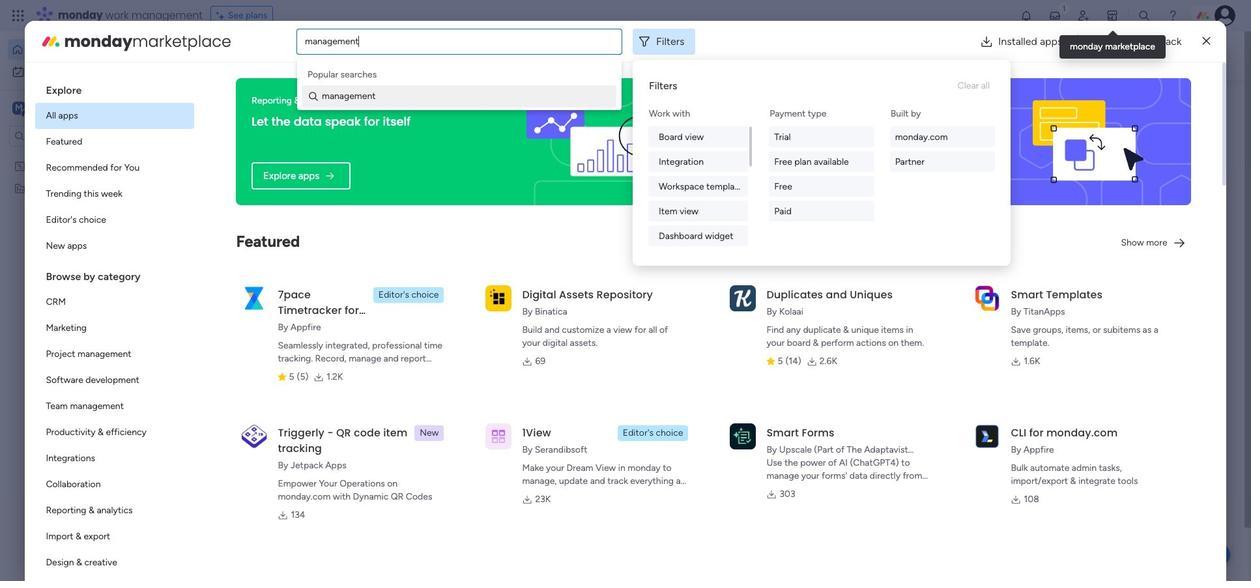 Task type: describe. For each thing, give the bounding box(es) containing it.
dapulse x slim image
[[1203, 34, 1211, 49]]

public board image
[[257, 238, 271, 252]]

select product image
[[12, 9, 25, 22]]

1 image
[[1058, 1, 1070, 15]]

1 element
[[372, 310, 388, 326]]

1 banner logo image from the left
[[518, 78, 688, 205]]

Dropdown input text field
[[305, 36, 360, 47]]

quick search results list box
[[240, 122, 966, 295]]

jacob simon image
[[1215, 5, 1236, 26]]

see plans image
[[216, 8, 228, 23]]

workspace selection element
[[12, 100, 109, 117]]

1 horizontal spatial monday marketplace image
[[1106, 9, 1119, 22]]



Task type: vqa. For each thing, say whether or not it's contained in the screenshot.
6 KB
no



Task type: locate. For each thing, give the bounding box(es) containing it.
option
[[8, 39, 158, 60], [8, 61, 158, 82], [35, 103, 194, 129], [35, 129, 194, 155], [0, 154, 166, 157], [35, 155, 194, 181], [35, 181, 194, 207], [35, 207, 194, 233], [35, 233, 194, 259], [35, 289, 194, 315], [35, 315, 194, 341], [35, 341, 194, 368], [35, 368, 194, 394], [35, 394, 194, 420], [35, 420, 194, 446], [35, 446, 194, 472], [35, 472, 194, 498], [35, 498, 194, 524], [35, 524, 194, 550], [35, 550, 194, 576]]

app logo image
[[241, 285, 267, 311], [486, 285, 512, 311], [730, 285, 756, 311], [975, 285, 1001, 311], [241, 423, 267, 449], [486, 423, 512, 449], [730, 423, 756, 449], [975, 423, 1001, 449]]

heading
[[35, 73, 194, 103], [35, 259, 194, 289]]

0 vertical spatial monday marketplace image
[[1106, 9, 1119, 22]]

templates image image
[[1009, 98, 1181, 188]]

notifications image
[[1020, 9, 1033, 22]]

banner logo image
[[518, 78, 688, 205], [1006, 78, 1175, 205]]

invite members image
[[1077, 9, 1090, 22]]

help image
[[1166, 9, 1180, 22]]

Search in workspace field
[[27, 129, 109, 144]]

0 horizontal spatial banner logo image
[[518, 78, 688, 205]]

workspace image
[[12, 101, 25, 115]]

getting started element
[[997, 311, 1193, 363]]

search everything image
[[1138, 9, 1151, 22]]

1 vertical spatial heading
[[35, 259, 194, 289]]

0 vertical spatial heading
[[35, 73, 194, 103]]

1 horizontal spatial banner logo image
[[1006, 78, 1175, 205]]

1 vertical spatial monday marketplace image
[[41, 31, 62, 52]]

0 horizontal spatial monday marketplace image
[[41, 31, 62, 52]]

1 heading from the top
[[35, 73, 194, 103]]

update feed image
[[1049, 9, 1062, 22]]

roy mann image
[[271, 355, 297, 381]]

help center element
[[997, 374, 1193, 426]]

v2 user feedback image
[[1008, 48, 1017, 63]]

close update feed (inbox) image
[[240, 310, 256, 326]]

v2 bolt switch image
[[1109, 49, 1117, 63]]

list box
[[35, 73, 194, 581], [0, 152, 166, 375]]

2 banner logo image from the left
[[1006, 78, 1175, 205]]

close recently visited image
[[240, 106, 256, 122]]

monday marketplace image
[[1106, 9, 1119, 22], [41, 31, 62, 52]]

2 heading from the top
[[35, 259, 194, 289]]



